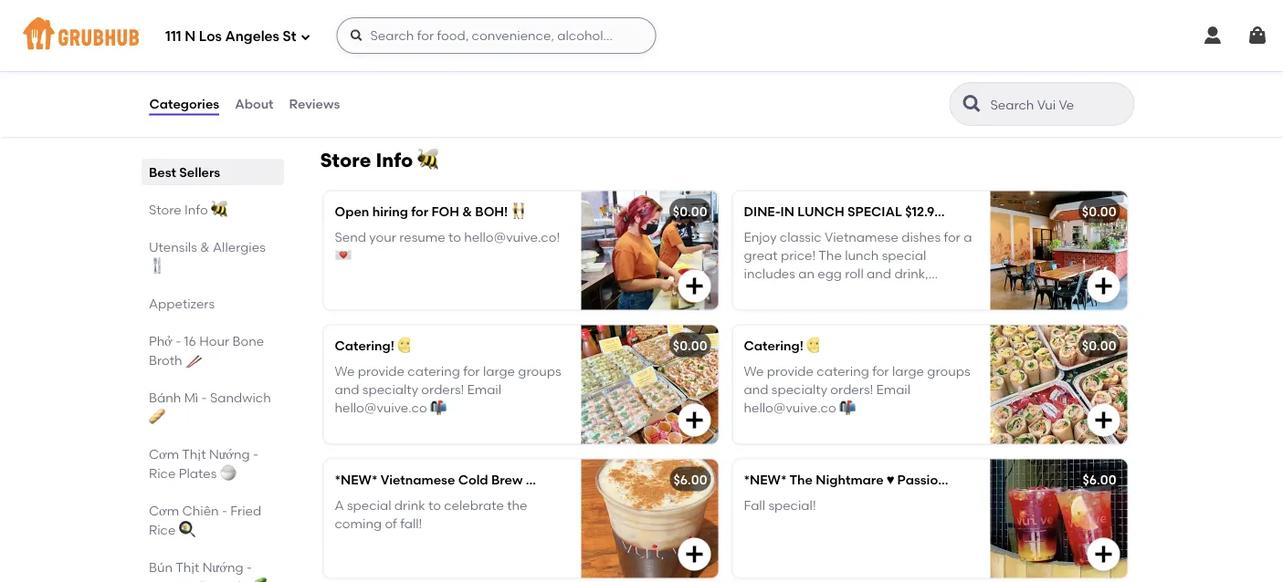 Task type: vqa. For each thing, say whether or not it's contained in the screenshot.
Hour
yes



Task type: locate. For each thing, give the bounding box(es) containing it.
1 vertical spatial thịt
[[175, 560, 199, 576]]

0 vertical spatial to
[[449, 229, 461, 245]]

cơm down "🥖"
[[148, 447, 179, 462]]

and
[[335, 382, 359, 398], [744, 382, 769, 398]]

0 horizontal spatial we
[[335, 364, 355, 379]]

to right drink
[[428, 498, 441, 514]]

mì left 'lemongrass'
[[373, 46, 388, 62]]

0 horizontal spatial catering
[[408, 364, 460, 379]]

store down best
[[148, 202, 181, 217]]

111
[[165, 28, 181, 45]]

email
[[467, 382, 502, 398], [877, 382, 911, 398]]

catering for 2nd catering! 🌝 image from the right
[[408, 364, 460, 379]]

0 horizontal spatial and
[[335, 382, 359, 398]]

- left 'lemongrass'
[[391, 46, 397, 62]]

- up fried
[[253, 447, 258, 462]]

1 horizontal spatial 🌝
[[807, 338, 820, 353]]

*new*
[[744, 472, 787, 488]]

1 horizontal spatial store info 🐝
[[320, 148, 437, 172]]

cơm for cơm chiên - fried rice 🍳
[[148, 503, 179, 519]]

$0.00 for 2nd catering! 🌝 image from the right
[[673, 338, 708, 353]]

rice left plates
[[148, 466, 175, 481]]

drink
[[395, 498, 425, 514]]

we provide catering for large groups and specialty orders! email hello@vuive.co 📬 for 1st catering! 🌝 image from the right
[[744, 364, 971, 416]]

0 horizontal spatial +
[[369, 68, 377, 83]]

0 horizontal spatial store info 🐝
[[148, 202, 223, 217]]

1 horizontal spatial groups
[[928, 364, 971, 379]]

0 vertical spatial rice
[[148, 466, 175, 481]]

1 horizontal spatial catering!
[[744, 338, 804, 353]]

bánh inside bánh mì - lemongrass chicken $9.95 +
[[338, 46, 370, 62]]

phở
[[148, 333, 172, 349]]

$6.00 for fall special!
[[1083, 472, 1117, 488]]

1 horizontal spatial for
[[463, 364, 480, 379]]

mì for sandwich
[[184, 390, 198, 406]]

catering
[[408, 364, 460, 379], [817, 364, 870, 379]]

svg image
[[1247, 25, 1269, 47], [349, 28, 364, 43], [1093, 275, 1115, 297], [1093, 410, 1115, 432]]

& right utensils on the top
[[200, 239, 209, 255]]

0 vertical spatial &
[[462, 204, 472, 219]]

nướng for plates
[[209, 447, 250, 462]]

*new* the nightmare ♥ passion fruit hibiscus *:･ﾟ✧* image
[[991, 460, 1128, 579]]

1 vertical spatial cơm
[[148, 503, 179, 519]]

rice inside cơm thịt nướng - rice plates 🍚
[[148, 466, 175, 481]]

nướng up the bowls
[[202, 560, 243, 576]]

1 groups from the left
[[518, 364, 561, 379]]

& right foh
[[462, 204, 472, 219]]

0 horizontal spatial specialty
[[363, 382, 418, 398]]

store info 🐝 inside tab
[[148, 202, 223, 217]]

$6.00 right *:･ﾟ✧*
[[1083, 472, 1117, 488]]

16
[[184, 333, 196, 349]]

cơm
[[148, 447, 179, 462], [148, 503, 179, 519]]

1 horizontal spatial 📬
[[840, 401, 852, 416]]

thịt inside bún thịt nướng - vermicelli bowls 🥒
[[175, 560, 199, 576]]

🥒
[[250, 579, 263, 583]]

1 horizontal spatial orders!
[[831, 382, 874, 398]]

bánh inside bánh mì - sandwich 🥖
[[148, 390, 181, 406]]

1 catering from the left
[[408, 364, 460, 379]]

thịt for bún
[[175, 560, 199, 576]]

bánh up "🥖"
[[148, 390, 181, 406]]

thịt up vermicelli
[[175, 560, 199, 576]]

catering!
[[335, 338, 395, 353], [744, 338, 804, 353]]

thịt up plates
[[182, 447, 206, 462]]

0 horizontal spatial bánh
[[148, 390, 181, 406]]

we provide catering for large groups and specialty orders! email hello@vuive.co 📬
[[335, 364, 561, 416], [744, 364, 971, 416]]

1 horizontal spatial catering
[[817, 364, 870, 379]]

open hiring for foh & boh! 👯
[[335, 204, 524, 219]]

the
[[507, 498, 528, 514]]

📬
[[430, 401, 443, 416], [840, 401, 852, 416]]

1 horizontal spatial &
[[462, 204, 472, 219]]

2 rice from the top
[[148, 523, 175, 538]]

2 provide from the left
[[767, 364, 814, 379]]

orders! for 1st catering! 🌝 image from the right
[[831, 382, 874, 398]]

nướng up 🍚
[[209, 447, 250, 462]]

+
[[369, 68, 377, 83], [866, 68, 874, 83]]

groups
[[518, 364, 561, 379], [928, 364, 971, 379]]

vermicelli
[[148, 579, 208, 583]]

$0.00 for dine-in lunch special $12.95 😱‼️ image
[[1082, 204, 1117, 219]]

cơm inside cơm chiên - fried rice 🍳
[[148, 503, 179, 519]]

0 horizontal spatial 📬
[[430, 401, 443, 416]]

nướng inside bún thịt nướng - vermicelli bowls 🥒
[[202, 560, 243, 576]]

0 horizontal spatial store
[[148, 202, 181, 217]]

🐝 down best sellers tab
[[211, 202, 223, 217]]

- left sandwich
[[201, 390, 207, 406]]

1 horizontal spatial provide
[[767, 364, 814, 379]]

1 vertical spatial store info 🐝
[[148, 202, 223, 217]]

categories button
[[148, 71, 220, 137]]

$12.95
[[906, 204, 943, 219]]

2 cơm from the top
[[148, 503, 179, 519]]

1 horizontal spatial catering! 🌝 image
[[991, 326, 1128, 444]]

to down foh
[[449, 229, 461, 245]]

store info 🐝 up hiring
[[320, 148, 437, 172]]

mì down 🥢 on the bottom left of the page
[[184, 390, 198, 406]]

1 horizontal spatial we provide catering for large groups and specialty orders! email hello@vuive.co 📬
[[744, 364, 971, 416]]

utensils & allergies 🍴
[[148, 239, 265, 274]]

to
[[449, 229, 461, 245], [428, 498, 441, 514]]

store info 🐝 tab
[[148, 200, 276, 219]]

we
[[335, 364, 355, 379], [744, 364, 764, 379]]

0 horizontal spatial for
[[411, 204, 429, 219]]

1 cơm from the top
[[148, 447, 179, 462]]

- inside cơm chiên - fried rice 🍳
[[222, 503, 227, 519]]

🐝
[[418, 148, 437, 172], [211, 202, 223, 217]]

🍴
[[148, 259, 161, 274]]

dine-in lunch special $12.95 😱‼️
[[744, 204, 965, 219]]

special!
[[769, 498, 816, 514]]

1 vertical spatial &
[[200, 239, 209, 255]]

1 we provide catering for large groups and specialty orders! email hello@vuive.co 📬 from the left
[[335, 364, 561, 416]]

utensils & allergies 🍴 tab
[[148, 238, 276, 276]]

info down sellers
[[184, 202, 207, 217]]

1 vertical spatial bánh
[[148, 390, 181, 406]]

1 + from the left
[[369, 68, 377, 83]]

1 vertical spatial store
[[148, 202, 181, 217]]

orders! for 2nd catering! 🌝 image from the right
[[421, 382, 464, 398]]

bone
[[232, 333, 264, 349]]

$0.00 for 1st catering! 🌝 image from the right
[[1082, 338, 1117, 353]]

0 horizontal spatial groups
[[518, 364, 561, 379]]

1 horizontal spatial bánh
[[338, 46, 370, 62]]

1 horizontal spatial +
[[866, 68, 874, 83]]

thịt
[[182, 447, 206, 462], [175, 560, 199, 576]]

bánh for bánh mì - sandwich 🥖
[[148, 390, 181, 406]]

1 orders! from the left
[[421, 382, 464, 398]]

0 vertical spatial mì
[[373, 46, 388, 62]]

- up 🥒
[[246, 560, 252, 576]]

dine-
[[744, 204, 781, 219]]

1 vertical spatial info
[[184, 202, 207, 217]]

cơm chiên - fried rice 🍳 tab
[[148, 502, 276, 540]]

lemongrass
[[400, 46, 476, 62]]

0 horizontal spatial catering!
[[335, 338, 395, 353]]

2 $6.00 from the left
[[1083, 472, 1117, 488]]

cơm up 🍳
[[148, 503, 179, 519]]

2 orders! from the left
[[831, 382, 874, 398]]

2 horizontal spatial for
[[873, 364, 889, 379]]

fried
[[230, 503, 261, 519]]

to for hello@vuive.co!
[[449, 229, 461, 245]]

info
[[376, 148, 413, 172], [184, 202, 207, 217]]

$6.00
[[674, 472, 708, 488], [1083, 472, 1117, 488]]

0 horizontal spatial email
[[467, 382, 502, 398]]

store up open
[[320, 148, 371, 172]]

0 vertical spatial store
[[320, 148, 371, 172]]

thịt for cơm
[[182, 447, 206, 462]]

rice inside cơm chiên - fried rice 🍳
[[148, 523, 175, 538]]

bún thịt nướng - vermicelli bowls 🥒 tab
[[148, 558, 276, 583]]

bánh mì - lemongrass chicken $9.95 +
[[338, 46, 531, 83]]

best sellers
[[148, 164, 220, 180]]

*:･ﾟ✧*
[[1037, 472, 1075, 488]]

1 horizontal spatial email
[[877, 382, 911, 398]]

to inside a special drink to celebrate the coming of fall!
[[428, 498, 441, 514]]

$15.95
[[829, 68, 866, 83]]

1 vertical spatial mì
[[184, 390, 198, 406]]

rice left 🍳
[[148, 523, 175, 538]]

provide for 2nd catering! 🌝 image from the right
[[358, 364, 405, 379]]

nướng inside cơm thịt nướng - rice plates 🍚
[[209, 447, 250, 462]]

nướng
[[209, 447, 250, 462], [202, 560, 243, 576]]

bánh for bánh mì - lemongrass chicken $9.95 +
[[338, 46, 370, 62]]

0 vertical spatial thịt
[[182, 447, 206, 462]]

hello@vuive.co!
[[464, 229, 560, 245]]

cơm thịt nướng - rice plates 🍚 tab
[[148, 445, 276, 483]]

svg image for fall special!
[[1093, 544, 1115, 566]]

rice
[[148, 466, 175, 481], [148, 523, 175, 538]]

1 vertical spatial to
[[428, 498, 441, 514]]

&
[[462, 204, 472, 219], [200, 239, 209, 255]]

catering! 🌝 image
[[581, 326, 719, 444], [991, 326, 1128, 444]]

2 📬 from the left
[[840, 401, 852, 416]]

0 horizontal spatial catering! 🌝
[[335, 338, 410, 353]]

1 horizontal spatial catering! 🌝
[[744, 338, 820, 353]]

2 email from the left
[[877, 382, 911, 398]]

0 horizontal spatial mì
[[184, 390, 198, 406]]

0 horizontal spatial hello@vuive.co
[[335, 401, 427, 416]]

for for 2nd catering! 🌝 image from the right
[[463, 364, 480, 379]]

0 horizontal spatial 🌝
[[398, 338, 410, 353]]

$0.00
[[673, 204, 708, 219], [1082, 204, 1117, 219], [673, 338, 708, 353], [1082, 338, 1117, 353]]

info up hiring
[[376, 148, 413, 172]]

0 horizontal spatial we provide catering for large groups and specialty orders! email hello@vuive.co 📬
[[335, 364, 561, 416]]

fall!
[[400, 517, 422, 532]]

open hiring for foh & boh! 👯 image
[[581, 191, 719, 310]]

catering! for 2nd catering! 🌝 image from the right
[[335, 338, 395, 353]]

plates
[[178, 466, 216, 481]]

catering! 🌝
[[335, 338, 410, 353], [744, 338, 820, 353]]

dine-in lunch special $12.95 😱‼️ image
[[991, 191, 1128, 310]]

cơm inside cơm thịt nướng - rice plates 🍚
[[148, 447, 179, 462]]

mì inside bánh mì - sandwich 🥖
[[184, 390, 198, 406]]

$15.95 +
[[829, 68, 874, 83]]

0 horizontal spatial catering! 🌝 image
[[581, 326, 719, 444]]

for for 1st catering! 🌝 image from the right
[[873, 364, 889, 379]]

bún thịt nướng - vermicelli bowls 🥒
[[148, 560, 263, 583]]

for
[[411, 204, 429, 219], [463, 364, 480, 379], [873, 364, 889, 379]]

2 groups from the left
[[928, 364, 971, 379]]

bánh mì - sandwich 🥖 tab
[[148, 388, 276, 427]]

0 horizontal spatial orders!
[[421, 382, 464, 398]]

email for 1st catering! 🌝 image from the right
[[877, 382, 911, 398]]

send your resume to hello@vuive.co! 💌
[[335, 229, 560, 264]]

1 and from the left
[[335, 382, 359, 398]]

2 and from the left
[[744, 382, 769, 398]]

1 horizontal spatial we
[[744, 364, 764, 379]]

0 vertical spatial bánh
[[338, 46, 370, 62]]

rice for cơm chiên - fried rice 🍳
[[148, 523, 175, 538]]

1 vertical spatial rice
[[148, 523, 175, 538]]

0 horizontal spatial large
[[483, 364, 515, 379]]

0 horizontal spatial provide
[[358, 364, 405, 379]]

specialty
[[363, 382, 418, 398], [772, 382, 828, 398]]

bánh mì - sandwich 🥖
[[148, 390, 271, 425]]

thịt inside cơm thịt nướng - rice plates 🍚
[[182, 447, 206, 462]]

🍳
[[178, 523, 191, 538]]

1 vertical spatial nướng
[[202, 560, 243, 576]]

2 we provide catering for large groups and specialty orders! email hello@vuive.co 📬 from the left
[[744, 364, 971, 416]]

2 catering from the left
[[817, 364, 870, 379]]

a
[[335, 498, 344, 514]]

0 vertical spatial 🐝
[[418, 148, 437, 172]]

1 horizontal spatial to
[[449, 229, 461, 245]]

nightmare
[[816, 472, 884, 488]]

0 horizontal spatial 🐝
[[211, 202, 223, 217]]

-
[[391, 46, 397, 62], [175, 333, 181, 349], [201, 390, 207, 406], [253, 447, 258, 462], [222, 503, 227, 519], [246, 560, 252, 576]]

1 rice from the top
[[148, 466, 175, 481]]

1 horizontal spatial large
[[892, 364, 925, 379]]

orders!
[[421, 382, 464, 398], [831, 382, 874, 398]]

1 $6.00 from the left
[[674, 472, 708, 488]]

mì inside bánh mì - lemongrass chicken $9.95 +
[[373, 46, 388, 62]]

0 horizontal spatial &
[[200, 239, 209, 255]]

0 vertical spatial nướng
[[209, 447, 250, 462]]

1 email from the left
[[467, 382, 502, 398]]

- left fried
[[222, 503, 227, 519]]

1 horizontal spatial hello@vuive.co
[[744, 401, 837, 416]]

utensils
[[148, 239, 197, 255]]

& inside utensils & allergies 🍴
[[200, 239, 209, 255]]

svg image
[[1202, 25, 1224, 47], [300, 32, 311, 42], [684, 275, 706, 297], [684, 410, 706, 432], [684, 544, 706, 566], [1093, 544, 1115, 566]]

store info 🐝
[[320, 148, 437, 172], [148, 202, 223, 217]]

2 specialty from the left
[[772, 382, 828, 398]]

♥
[[887, 472, 895, 488]]

hello@vuive.co
[[335, 401, 427, 416], [744, 401, 837, 416]]

$6.00 left *new*
[[674, 472, 708, 488]]

1 catering! from the left
[[335, 338, 395, 353]]

🌝
[[398, 338, 410, 353], [807, 338, 820, 353]]

🐝 up open hiring for foh & boh! 👯
[[418, 148, 437, 172]]

- left 16
[[175, 333, 181, 349]]

celebrate
[[444, 498, 504, 514]]

1 horizontal spatial $6.00
[[1083, 472, 1117, 488]]

2 catering! from the left
[[744, 338, 804, 353]]

svg image for we provide catering for large groups and specialty orders! email hello@vuive.co 📬
[[684, 410, 706, 432]]

a special drink to celebrate the coming of fall!
[[335, 498, 528, 532]]

1 horizontal spatial and
[[744, 382, 769, 398]]

0 horizontal spatial $6.00
[[674, 472, 708, 488]]

1 vertical spatial 🐝
[[211, 202, 223, 217]]

1 horizontal spatial 🐝
[[418, 148, 437, 172]]

2 catering! 🌝 from the left
[[744, 338, 820, 353]]

1 provide from the left
[[358, 364, 405, 379]]

1 horizontal spatial mì
[[373, 46, 388, 62]]

0 vertical spatial info
[[376, 148, 413, 172]]

best sellers tab
[[148, 163, 276, 182]]

0 vertical spatial cơm
[[148, 447, 179, 462]]

reviews button
[[288, 71, 341, 137]]

1 specialty from the left
[[363, 382, 418, 398]]

1 we from the left
[[335, 364, 355, 379]]

0 horizontal spatial info
[[184, 202, 207, 217]]

- inside phở - 16 hour bone broth 🥢
[[175, 333, 181, 349]]

to inside send your resume to hello@vuive.co! 💌
[[449, 229, 461, 245]]

0 horizontal spatial to
[[428, 498, 441, 514]]

store info 🐝 down best sellers
[[148, 202, 223, 217]]

of
[[385, 517, 397, 532]]

bánh up $9.95
[[338, 46, 370, 62]]

1 horizontal spatial specialty
[[772, 382, 828, 398]]



Task type: describe. For each thing, give the bounding box(es) containing it.
- inside bánh mì - lemongrass chicken $9.95 +
[[391, 46, 397, 62]]

- inside bún thịt nướng - vermicelli bowls 🥒
[[246, 560, 252, 576]]

lunch
[[798, 204, 845, 219]]

nướng for bowls
[[202, 560, 243, 576]]

sandwich
[[210, 390, 271, 406]]

send
[[335, 229, 366, 245]]

1 🌝 from the left
[[398, 338, 410, 353]]

svg image for a special drink to celebrate the coming of fall!
[[684, 544, 706, 566]]

👯
[[511, 204, 524, 219]]

1 📬 from the left
[[430, 401, 443, 416]]

search icon image
[[962, 93, 983, 115]]

bún
[[148, 560, 172, 576]]

111 n los angeles st
[[165, 28, 296, 45]]

categories
[[149, 96, 219, 112]]

🥖
[[148, 409, 161, 425]]

appetizers
[[148, 296, 214, 312]]

chiên
[[182, 503, 218, 519]]

*new* the nightmare ♥ passion fruit hibiscus *:･ﾟ✧*
[[744, 472, 1075, 488]]

phở - 16 hour bone broth 🥢 tab
[[148, 332, 276, 370]]

1 large from the left
[[483, 364, 515, 379]]

2 + from the left
[[866, 68, 874, 83]]

1 horizontal spatial store
[[320, 148, 371, 172]]

we provide catering for large groups and specialty orders! email hello@vuive.co 📬 for 2nd catering! 🌝 image from the right
[[335, 364, 561, 416]]

your
[[369, 229, 396, 245]]

specialty for 2nd catering! 🌝 image from the right
[[363, 382, 418, 398]]

resume
[[399, 229, 445, 245]]

*new* vietnamese cold brew + cinnamon salted cold foam 🍂˚ ༘ ೀ⋆｡˚☕️ image
[[581, 460, 719, 579]]

$6.00 for a special drink to celebrate the coming of fall!
[[674, 472, 708, 488]]

cơm for cơm thịt nướng - rice plates 🍚
[[148, 447, 179, 462]]

2 🌝 from the left
[[807, 338, 820, 353]]

0 vertical spatial store info 🐝
[[320, 148, 437, 172]]

in
[[781, 204, 795, 219]]

best
[[148, 164, 176, 180]]

hiring
[[372, 204, 408, 219]]

to for celebrate
[[428, 498, 441, 514]]

email for 2nd catering! 🌝 image from the right
[[467, 382, 502, 398]]

about button
[[234, 71, 275, 137]]

1 hello@vuive.co from the left
[[335, 401, 427, 416]]

angeles
[[225, 28, 279, 45]]

st
[[283, 28, 296, 45]]

appetizers tab
[[148, 294, 276, 313]]

special
[[347, 498, 391, 514]]

- inside cơm thịt nướng - rice plates 🍚
[[253, 447, 258, 462]]

😱‼️
[[946, 204, 965, 219]]

chicken
[[479, 46, 531, 62]]

Search Vui Ve search field
[[989, 96, 1129, 113]]

bowls
[[211, 579, 247, 583]]

phở - 16 hour bone broth 🥢
[[148, 333, 264, 368]]

and for 2nd catering! 🌝 image from the right
[[335, 382, 359, 398]]

groups for 2nd catering! 🌝 image from the right
[[518, 364, 561, 379]]

open
[[335, 204, 369, 219]]

groups for 1st catering! 🌝 image from the right
[[928, 364, 971, 379]]

🥢
[[185, 353, 198, 368]]

store inside store info 🐝 tab
[[148, 202, 181, 217]]

the
[[790, 472, 813, 488]]

sellers
[[179, 164, 220, 180]]

mì for lemongrass
[[373, 46, 388, 62]]

boh!
[[475, 204, 508, 219]]

- inside bánh mì - sandwich 🥖
[[201, 390, 207, 406]]

main navigation navigation
[[0, 0, 1284, 71]]

and for 1st catering! 🌝 image from the right
[[744, 382, 769, 398]]

allergies
[[212, 239, 265, 255]]

specialty for 1st catering! 🌝 image from the right
[[772, 382, 828, 398]]

🐝 inside tab
[[211, 202, 223, 217]]

2 hello@vuive.co from the left
[[744, 401, 837, 416]]

hour
[[199, 333, 229, 349]]

1 horizontal spatial info
[[376, 148, 413, 172]]

+ inside bánh mì - lemongrass chicken $9.95 +
[[369, 68, 377, 83]]

los
[[199, 28, 222, 45]]

2 large from the left
[[892, 364, 925, 379]]

catering! for 1st catering! 🌝 image from the right
[[744, 338, 804, 353]]

💌
[[335, 248, 348, 264]]

passion
[[898, 472, 946, 488]]

info inside tab
[[184, 202, 207, 217]]

special
[[848, 204, 902, 219]]

fall
[[744, 498, 766, 514]]

🍚
[[219, 466, 232, 481]]

broth
[[148, 353, 182, 368]]

n
[[185, 28, 196, 45]]

reviews
[[289, 96, 340, 112]]

coming
[[335, 517, 382, 532]]

cơm thịt nướng - rice plates 🍚
[[148, 447, 258, 481]]

cơm chiên - fried rice 🍳
[[148, 503, 261, 538]]

provide for 1st catering! 🌝 image from the right
[[767, 364, 814, 379]]

rice for cơm thịt nướng - rice plates 🍚
[[148, 466, 175, 481]]

about
[[235, 96, 274, 112]]

fall special!
[[744, 498, 816, 514]]

foh
[[432, 204, 459, 219]]

$9.95
[[338, 68, 369, 83]]

1 catering! 🌝 image from the left
[[581, 326, 719, 444]]

hibiscus
[[981, 472, 1034, 488]]

fruit
[[949, 472, 978, 488]]

2 we from the left
[[744, 364, 764, 379]]

Search for food, convenience, alcohol... search field
[[337, 17, 656, 54]]

2 catering! 🌝 image from the left
[[991, 326, 1128, 444]]

svg image for send your resume to hello@vuive.co! 💌
[[684, 275, 706, 297]]

catering for 1st catering! 🌝 image from the right
[[817, 364, 870, 379]]

$0.00 for open hiring for foh & boh! 👯 image
[[673, 204, 708, 219]]

1 catering! 🌝 from the left
[[335, 338, 410, 353]]



